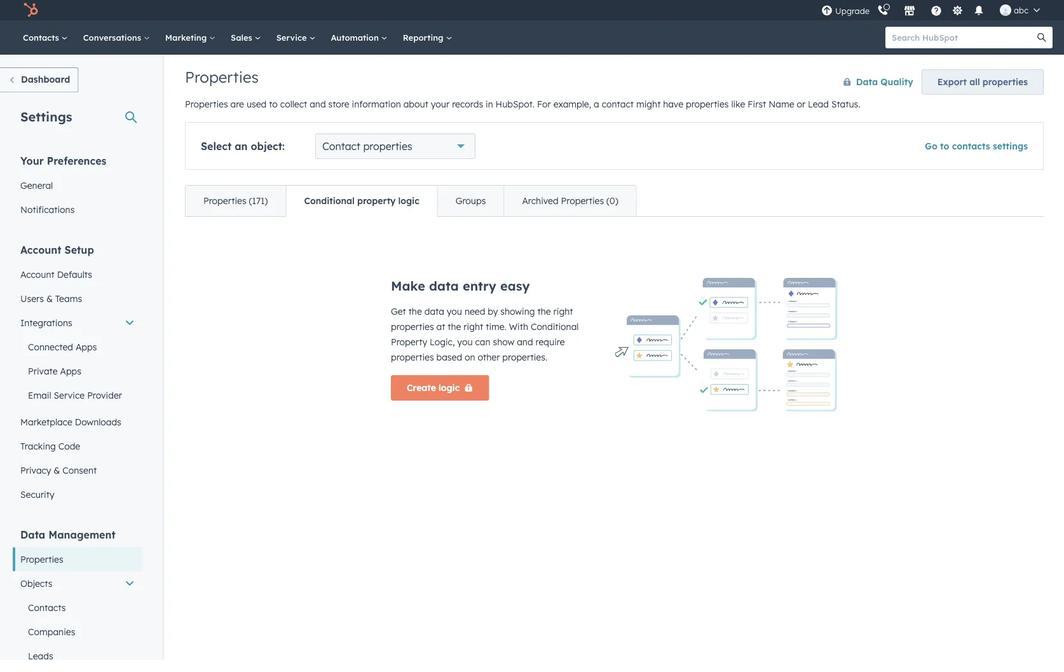 Task type: locate. For each thing, give the bounding box(es) containing it.
(171)
[[249, 195, 268, 206]]

0 vertical spatial logic
[[399, 195, 420, 206]]

data inside button
[[857, 76, 878, 87]]

you
[[447, 306, 462, 317], [458, 336, 473, 348]]

by
[[488, 306, 498, 317]]

conversations
[[83, 32, 144, 43]]

menu containing abc
[[821, 0, 1050, 20]]

the
[[409, 306, 422, 317], [538, 306, 551, 317], [448, 321, 461, 332]]

0 vertical spatial &
[[46, 293, 53, 304]]

email service provider
[[28, 390, 122, 401]]

contacts
[[953, 141, 991, 152]]

1 vertical spatial apps
[[60, 365, 81, 377]]

a
[[594, 99, 600, 110]]

account up account defaults
[[20, 243, 61, 256]]

dashboard
[[21, 74, 70, 85]]

& right users on the left of page
[[46, 293, 53, 304]]

notifications link
[[13, 198, 142, 222]]

1 vertical spatial data
[[425, 306, 445, 317]]

privacy
[[20, 465, 51, 476]]

apps up the email service provider
[[60, 365, 81, 377]]

and inside get the data you need by showing the right properties at the right time. with conditional property logic, you can show and require properties based on other properties.
[[517, 336, 533, 348]]

1 vertical spatial logic
[[439, 382, 460, 393]]

properties left (171)
[[204, 195, 247, 206]]

1 horizontal spatial data
[[857, 76, 878, 87]]

hubspot.
[[496, 99, 535, 110]]

data down security on the bottom
[[20, 528, 45, 541]]

users & teams
[[20, 293, 82, 304]]

0 vertical spatial data
[[857, 76, 878, 87]]

properties inside contact properties popup button
[[363, 140, 413, 153]]

0 vertical spatial account
[[20, 243, 61, 256]]

0 horizontal spatial logic
[[399, 195, 420, 206]]

0 horizontal spatial service
[[54, 390, 85, 401]]

and up properties.
[[517, 336, 533, 348]]

1 vertical spatial service
[[54, 390, 85, 401]]

the right showing on the top of the page
[[538, 306, 551, 317]]

general link
[[13, 173, 142, 198]]

data quality
[[857, 76, 914, 87]]

service link
[[269, 20, 323, 55]]

tab list containing properties (171)
[[185, 185, 637, 217]]

or
[[797, 99, 806, 110]]

1 vertical spatial data
[[20, 528, 45, 541]]

teams
[[55, 293, 82, 304]]

tab list
[[185, 185, 637, 217]]

lead
[[809, 99, 829, 110]]

menu
[[821, 0, 1050, 20]]

contacts link down hubspot link
[[15, 20, 76, 55]]

create logic button
[[391, 375, 489, 401]]

privacy & consent link
[[13, 458, 142, 482]]

1 horizontal spatial conditional
[[531, 321, 579, 332]]

1 vertical spatial &
[[54, 465, 60, 476]]

logic inside tab list
[[399, 195, 420, 206]]

showing
[[501, 306, 535, 317]]

0 vertical spatial contacts link
[[15, 20, 76, 55]]

data left entry
[[429, 278, 459, 294]]

you left the need at the top left
[[447, 306, 462, 317]]

and left store
[[310, 99, 326, 110]]

1 horizontal spatial right
[[554, 306, 573, 317]]

information
[[352, 99, 401, 110]]

automation link
[[323, 20, 395, 55]]

service down private apps link
[[54, 390, 85, 401]]

require
[[536, 336, 565, 348]]

account up users on the left of page
[[20, 269, 55, 280]]

data inside get the data you need by showing the right properties at the right time. with conditional property logic, you can show and require properties based on other properties.
[[425, 306, 445, 317]]

1 horizontal spatial and
[[517, 336, 533, 348]]

2 account from the top
[[20, 269, 55, 280]]

1 horizontal spatial service
[[276, 32, 309, 43]]

conditional inside get the data you need by showing the right properties at the right time. with conditional property logic, you can show and require properties based on other properties.
[[531, 321, 579, 332]]

1 account from the top
[[20, 243, 61, 256]]

defaults
[[57, 269, 92, 280]]

tracking code
[[20, 440, 80, 452]]

1 vertical spatial contacts
[[28, 602, 66, 613]]

1 vertical spatial right
[[464, 321, 484, 332]]

apps down integrations button
[[76, 341, 97, 352]]

service
[[276, 32, 309, 43], [54, 390, 85, 401]]

properties up property
[[391, 321, 434, 332]]

service inside account setup 'element'
[[54, 390, 85, 401]]

0 vertical spatial apps
[[76, 341, 97, 352]]

right down the need at the top left
[[464, 321, 484, 332]]

easy
[[501, 278, 530, 294]]

0 vertical spatial to
[[269, 99, 278, 110]]

select
[[201, 140, 232, 153]]

0 horizontal spatial conditional
[[304, 195, 355, 206]]

properties
[[983, 76, 1029, 87], [686, 99, 729, 110], [363, 140, 413, 153], [391, 321, 434, 332], [391, 352, 434, 363]]

integrations
[[20, 317, 72, 328]]

0 horizontal spatial &
[[46, 293, 53, 304]]

& for users
[[46, 293, 53, 304]]

contacts link up companies
[[13, 596, 142, 620]]

contacts up companies
[[28, 602, 66, 613]]

in
[[486, 99, 493, 110]]

0 horizontal spatial data
[[20, 528, 45, 541]]

service right sales link
[[276, 32, 309, 43]]

right up require
[[554, 306, 573, 317]]

abc button
[[993, 0, 1048, 20]]

and
[[310, 99, 326, 110], [517, 336, 533, 348]]

0 vertical spatial right
[[554, 306, 573, 317]]

the right get at the left top of the page
[[409, 306, 422, 317]]

data quality button
[[831, 69, 915, 95]]

conditional left property
[[304, 195, 355, 206]]

make
[[391, 278, 425, 294]]

properties right all
[[983, 76, 1029, 87]]

contacts down hubspot link
[[23, 32, 62, 43]]

connected
[[28, 341, 73, 352]]

properties left are
[[185, 99, 228, 110]]

at
[[437, 321, 446, 332]]

logic right property
[[399, 195, 420, 206]]

apps
[[76, 341, 97, 352], [60, 365, 81, 377]]

0 vertical spatial and
[[310, 99, 326, 110]]

collect
[[280, 99, 307, 110]]

other
[[478, 352, 500, 363]]

1 horizontal spatial to
[[941, 141, 950, 152]]

help button
[[926, 0, 948, 20]]

1 horizontal spatial logic
[[439, 382, 460, 393]]

1 vertical spatial and
[[517, 336, 533, 348]]

tracking
[[20, 440, 56, 452]]

account for account setup
[[20, 243, 61, 256]]

0 horizontal spatial and
[[310, 99, 326, 110]]

notifications button
[[969, 0, 990, 20]]

property
[[357, 195, 396, 206]]

data
[[857, 76, 878, 87], [20, 528, 45, 541]]

privacy & consent
[[20, 465, 97, 476]]

1 vertical spatial contacts link
[[13, 596, 142, 620]]

you up the on on the left bottom
[[458, 336, 473, 348]]

properties up are
[[185, 67, 259, 87]]

& right privacy
[[54, 465, 60, 476]]

contacts link for conversations link
[[15, 20, 76, 55]]

to right used
[[269, 99, 278, 110]]

contact
[[602, 99, 634, 110]]

management
[[48, 528, 116, 541]]

upgrade image
[[822, 5, 833, 17]]

data up at
[[425, 306, 445, 317]]

conditional up require
[[531, 321, 579, 332]]

1 vertical spatial conditional
[[531, 321, 579, 332]]

properties down information
[[363, 140, 413, 153]]

contact properties
[[323, 140, 413, 153]]

create logic
[[407, 382, 460, 393]]

1 vertical spatial account
[[20, 269, 55, 280]]

0 vertical spatial data
[[429, 278, 459, 294]]

data left quality
[[857, 76, 878, 87]]

properties (171)
[[204, 195, 268, 206]]

account
[[20, 243, 61, 256], [20, 269, 55, 280]]

marketplaces image
[[905, 6, 916, 17]]

integrations button
[[13, 311, 142, 335]]

properties
[[185, 67, 259, 87], [185, 99, 228, 110], [204, 195, 247, 206], [561, 195, 604, 206], [20, 554, 63, 565]]

properties are used to collect and store information about your records in hubspot. for example, a contact might have properties like first name or lead status.
[[185, 99, 861, 110]]

objects button
[[13, 572, 142, 596]]

1 vertical spatial you
[[458, 336, 473, 348]]

all
[[970, 76, 981, 87]]

the right at
[[448, 321, 461, 332]]

to right 'go'
[[941, 141, 950, 152]]

marketplace
[[20, 416, 72, 427]]

0 vertical spatial you
[[447, 306, 462, 317]]

conditional
[[304, 195, 355, 206], [531, 321, 579, 332]]

1 horizontal spatial &
[[54, 465, 60, 476]]

logic right create
[[439, 382, 460, 393]]

help image
[[931, 6, 943, 17]]

object:
[[251, 140, 285, 153]]

account for account defaults
[[20, 269, 55, 280]]

properties inside data management element
[[20, 554, 63, 565]]

logic inside button
[[439, 382, 460, 393]]

properties link
[[13, 547, 142, 572]]

groups link
[[437, 186, 504, 216]]

data management
[[20, 528, 116, 541]]

marketing
[[165, 32, 209, 43]]

properties up objects
[[20, 554, 63, 565]]

properties left (0)
[[561, 195, 604, 206]]

reporting
[[403, 32, 446, 43]]

data for data management
[[20, 528, 45, 541]]

might
[[637, 99, 661, 110]]



Task type: describe. For each thing, give the bounding box(es) containing it.
account setup element
[[13, 243, 142, 507]]

& for privacy
[[54, 465, 60, 476]]

preferences
[[47, 154, 106, 167]]

archived
[[522, 195, 559, 206]]

calling icon button
[[873, 2, 894, 19]]

properties.
[[503, 352, 548, 363]]

your preferences
[[20, 154, 106, 167]]

0 vertical spatial conditional
[[304, 195, 355, 206]]

automation
[[331, 32, 381, 43]]

properties inside 'export all properties' button
[[983, 76, 1029, 87]]

your
[[431, 99, 450, 110]]

marketplaces button
[[897, 0, 924, 20]]

property
[[391, 336, 427, 348]]

notifications
[[20, 204, 75, 215]]

get
[[391, 306, 406, 317]]

contacts inside data management element
[[28, 602, 66, 613]]

archived properties (0) link
[[504, 186, 637, 216]]

like
[[732, 99, 746, 110]]

reporting link
[[395, 20, 460, 55]]

users & teams link
[[13, 287, 142, 311]]

consent
[[63, 465, 97, 476]]

upgrade
[[836, 6, 870, 16]]

objects
[[20, 578, 52, 589]]

abc
[[1015, 5, 1029, 15]]

conditional property logic link
[[286, 186, 437, 216]]

search button
[[1032, 27, 1053, 48]]

downloads
[[75, 416, 121, 427]]

based
[[437, 352, 463, 363]]

logic,
[[430, 336, 455, 348]]

properties left like
[[686, 99, 729, 110]]

first
[[748, 99, 767, 110]]

0 horizontal spatial the
[[409, 306, 422, 317]]

get the data you need by showing the right properties at the right time. with conditional property logic, you can show and require properties based on other properties.
[[391, 306, 579, 363]]

apps for connected apps
[[76, 341, 97, 352]]

export all properties
[[938, 76, 1029, 87]]

status.
[[832, 99, 861, 110]]

conditional property logic
[[304, 195, 420, 206]]

apps for private apps
[[60, 365, 81, 377]]

code
[[58, 440, 80, 452]]

an
[[235, 140, 248, 153]]

1 horizontal spatial the
[[448, 321, 461, 332]]

0 vertical spatial service
[[276, 32, 309, 43]]

settings
[[20, 108, 72, 124]]

need
[[465, 306, 486, 317]]

records
[[452, 99, 483, 110]]

make data entry easy
[[391, 278, 530, 294]]

private
[[28, 365, 58, 377]]

provider
[[87, 390, 122, 401]]

0 horizontal spatial right
[[464, 321, 484, 332]]

connected apps link
[[13, 335, 142, 359]]

go to contacts settings button
[[925, 141, 1029, 152]]

create
[[407, 382, 436, 393]]

conversations link
[[76, 20, 158, 55]]

0 horizontal spatial to
[[269, 99, 278, 110]]

settings
[[993, 141, 1029, 152]]

1 vertical spatial to
[[941, 141, 950, 152]]

for
[[537, 99, 551, 110]]

account defaults
[[20, 269, 92, 280]]

go
[[925, 141, 938, 152]]

setup
[[65, 243, 94, 256]]

gary orlando image
[[1001, 4, 1012, 16]]

0 vertical spatial contacts
[[23, 32, 62, 43]]

are
[[231, 99, 244, 110]]

connected apps
[[28, 341, 97, 352]]

store
[[329, 99, 350, 110]]

account setup
[[20, 243, 94, 256]]

users
[[20, 293, 44, 304]]

export all properties button
[[922, 69, 1044, 95]]

name
[[769, 99, 795, 110]]

can
[[475, 336, 491, 348]]

hubspot link
[[15, 3, 48, 18]]

hubspot image
[[23, 3, 38, 18]]

private apps
[[28, 365, 81, 377]]

calling icon image
[[878, 5, 889, 16]]

sales
[[231, 32, 255, 43]]

have
[[664, 99, 684, 110]]

email
[[28, 390, 51, 401]]

notifications image
[[974, 6, 985, 17]]

(0)
[[607, 195, 619, 206]]

with
[[509, 321, 529, 332]]

account defaults link
[[13, 262, 142, 287]]

marketplace downloads
[[20, 416, 121, 427]]

marketing link
[[158, 20, 223, 55]]

2 horizontal spatial the
[[538, 306, 551, 317]]

Search HubSpot search field
[[886, 27, 1042, 48]]

your preferences element
[[13, 154, 142, 222]]

your
[[20, 154, 44, 167]]

settings image
[[953, 5, 964, 17]]

private apps link
[[13, 359, 142, 383]]

time.
[[486, 321, 507, 332]]

entry
[[463, 278, 497, 294]]

export
[[938, 76, 967, 87]]

companies
[[28, 626, 75, 637]]

quality
[[881, 76, 914, 87]]

security link
[[13, 482, 142, 507]]

about
[[404, 99, 429, 110]]

properties down property
[[391, 352, 434, 363]]

contacts link for companies link
[[13, 596, 142, 620]]

data for data quality
[[857, 76, 878, 87]]

data management element
[[13, 528, 142, 660]]

archived properties (0)
[[522, 195, 619, 206]]

search image
[[1038, 33, 1047, 42]]



Task type: vqa. For each thing, say whether or not it's contained in the screenshot.
field
no



